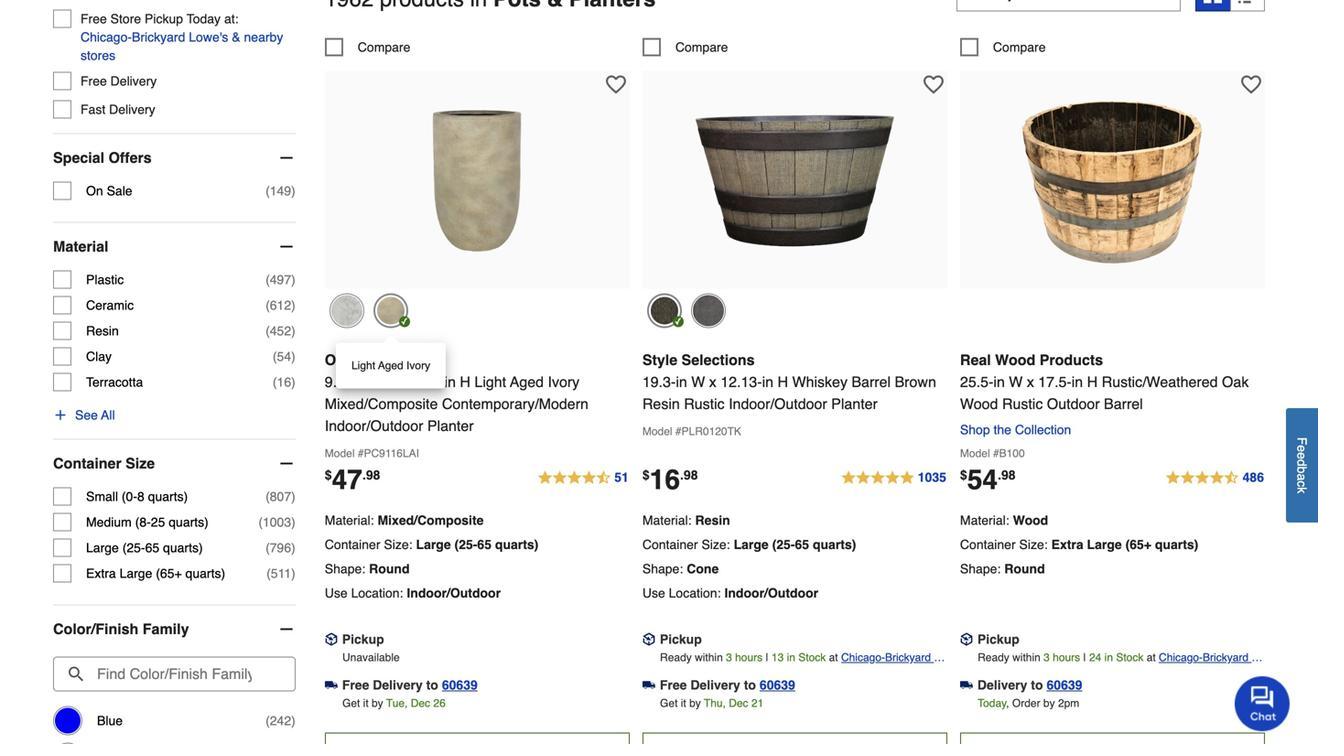 Task type: locate. For each thing, give the bounding box(es) containing it.
0 horizontal spatial use location: indoor/outdoor
[[325, 586, 501, 601]]

light aged ivory
[[352, 359, 430, 372]]

$ 47 .98
[[325, 464, 380, 496]]

h inside real wood products 25.5-in w x 17.5-in h rustic/weathered oak wood rustic outdoor barrel
[[1087, 373, 1098, 390]]

material:
[[325, 513, 374, 528], [643, 513, 692, 528], [960, 513, 1010, 528]]

light up contemporary/modern
[[475, 373, 506, 390]]

2 chicago-brickyard lowe's button from the left
[[1159, 649, 1265, 682]]

within up the delivery to 60639
[[1013, 651, 1041, 664]]

within inside ready within 3 hours | 24 in stock at chicago-brickyard lowe's
[[1013, 651, 1041, 664]]

fast delivery
[[81, 102, 155, 117]]

truck filled image
[[325, 679, 338, 692], [643, 679, 655, 692]]

container for material: resin
[[643, 537, 698, 552]]

1 rustic from the left
[[684, 395, 725, 412]]

2 horizontal spatial shape:
[[960, 562, 1001, 576]]

1 round from the left
[[369, 562, 410, 576]]

pickup up unavailable
[[342, 632, 384, 647]]

2 minus image from the top
[[277, 455, 296, 473]]

pickup image for delivery
[[960, 633, 973, 646]]

1 $ from the left
[[325, 468, 332, 482]]

1 free delivery to 60639 from the left
[[342, 678, 478, 693]]

1 horizontal spatial 16
[[650, 464, 680, 496]]

3 x from the left
[[1027, 373, 1034, 390]]

thu,
[[704, 697, 726, 710]]

ivory up contemporary/modern
[[548, 373, 580, 390]]

size: down material: mixed/composite
[[384, 537, 412, 552]]

2 w from the left
[[691, 373, 705, 390]]

$ for 47
[[325, 468, 332, 482]]

3 .98 from the left
[[998, 468, 1016, 482]]

chicago- right 24
[[1159, 651, 1203, 664]]

stock
[[799, 651, 826, 664], [1116, 651, 1144, 664]]

3 compare from the left
[[993, 40, 1046, 54]]

indoor/outdoor
[[729, 395, 827, 412], [325, 417, 423, 434], [407, 586, 501, 601], [725, 586, 819, 601]]

0 horizontal spatial light
[[352, 359, 375, 372]]

1 horizontal spatial .98
[[680, 468, 698, 482]]

1035
[[918, 470, 947, 485]]

1 horizontal spatial 60639 button
[[760, 676, 796, 694]]

4.5 stars image containing 51
[[537, 467, 630, 489]]

2 it from the left
[[681, 697, 686, 710]]

1 60639 from the left
[[442, 678, 478, 693]]

2 shape: from the left
[[643, 562, 683, 576]]

1 60639 button from the left
[[442, 676, 478, 694]]

f e e d b a c k button
[[1286, 408, 1318, 523]]

by
[[372, 697, 383, 710], [689, 697, 701, 710], [1044, 697, 1055, 710]]

chicago- inside chicago-brickyard lowe's & nearby stores
[[81, 30, 132, 44]]

whiskey barrel brown image
[[647, 293, 682, 328]]

1 horizontal spatial x
[[709, 373, 717, 390]]

2 free delivery to 60639 from the left
[[660, 678, 796, 693]]

2 to from the left
[[744, 678, 756, 693]]

real wood products 25.5-in w x 17.5-in h rustic/weathered oak wood rustic outdoor barrel image
[[1012, 80, 1214, 281]]

mixed/composite inside origin 21 9.75-in w x 17.75-in h light aged ivory mixed/composite contemporary/modern indoor/outdoor planter
[[325, 395, 438, 412]]

stock inside ready within 3 hours | 13 in stock at chicago-brickyard lowe's
[[799, 651, 826, 664]]

1 vertical spatial aged
[[510, 373, 544, 390]]

16 right 51
[[650, 464, 680, 496]]

1 horizontal spatial h
[[778, 373, 788, 390]]

free delivery
[[81, 74, 157, 88]]

3 inside ready within 3 hours | 13 in stock at chicago-brickyard lowe's
[[726, 651, 732, 664]]

) for ( 149 )
[[291, 184, 296, 198]]

wood
[[995, 351, 1036, 368], [960, 395, 998, 412], [1013, 513, 1049, 528]]

| inside ready within 3 hours | 13 in stock at chicago-brickyard lowe's
[[766, 651, 769, 664]]

hours inside ready within 3 hours | 24 in stock at chicago-brickyard lowe's
[[1053, 651, 1081, 664]]

17.5-
[[1039, 373, 1072, 390]]

ceramic
[[86, 298, 134, 313]]

1 horizontal spatial model
[[643, 425, 673, 438]]

store
[[110, 12, 141, 26]]

material: for material: resin
[[643, 513, 692, 528]]

1 horizontal spatial use
[[643, 586, 665, 601]]

1 stock from the left
[[799, 651, 826, 664]]

stock inside ready within 3 hours | 24 in stock at chicago-brickyard lowe's
[[1116, 651, 1144, 664]]

chicago- up the stores
[[81, 30, 132, 44]]

container size: large (25-65 quarts) down material: mixed/composite
[[325, 537, 539, 552]]

1 horizontal spatial round
[[1005, 562, 1045, 576]]

$ for 54
[[960, 468, 968, 482]]

7 ) from the top
[[291, 489, 296, 504]]

0 vertical spatial mixed/composite
[[325, 395, 438, 412]]

3 ) from the top
[[291, 298, 296, 313]]

60639 button up 2pm at the bottom right of the page
[[1047, 676, 1083, 694]]

.98 inside the $ 47 .98
[[363, 468, 380, 482]]

heart outline image
[[606, 75, 626, 95]]

2 horizontal spatial compare
[[993, 40, 1046, 54]]

1 horizontal spatial 3
[[1044, 651, 1050, 664]]

1 dec from the left
[[411, 697, 430, 710]]

|
[[766, 651, 769, 664], [1084, 651, 1086, 664]]

2 | from the left
[[1084, 651, 1086, 664]]

container inside 'button'
[[53, 455, 121, 472]]

h inside origin 21 9.75-in w x 17.75-in h light aged ivory mixed/composite contemporary/modern indoor/outdoor planter
[[460, 373, 471, 390]]

0 horizontal spatial within
[[695, 651, 723, 664]]

( 1003 )
[[258, 515, 296, 530]]

aged up contemporary/modern
[[510, 373, 544, 390]]

0 horizontal spatial $
[[325, 468, 332, 482]]

size: for mixed/composite
[[384, 537, 412, 552]]

rustic inside style selections 19.3-in w x 12.13-in h whiskey barrel brown resin rustic indoor/outdoor planter
[[684, 395, 725, 412]]

2 60639 from the left
[[760, 678, 796, 693]]

x down selections
[[709, 373, 717, 390]]

2 vertical spatial wood
[[1013, 513, 1049, 528]]

3 60639 from the left
[[1047, 678, 1083, 693]]

compare inside 50445052 element
[[676, 40, 728, 54]]

pickup up the delivery to 60639
[[978, 632, 1020, 647]]

delivery up thu,
[[691, 678, 741, 693]]

size: for resin
[[702, 537, 730, 552]]

resin up cone
[[695, 513, 730, 528]]

0 vertical spatial 54
[[277, 349, 291, 364]]

pickup image for free
[[325, 633, 338, 646]]

1 ready from the left
[[660, 651, 692, 664]]

shop
[[960, 422, 990, 437]]

2 container size: large (25-65 quarts) from the left
[[643, 537, 856, 552]]

at inside ready within 3 hours | 13 in stock at chicago-brickyard lowe's
[[829, 651, 838, 664]]

50445052 element
[[643, 38, 728, 56]]

actual price $54.98 element
[[960, 464, 1016, 496]]

0 horizontal spatial today
[[187, 12, 221, 26]]

today , order by 2pm
[[978, 697, 1080, 710]]

brickyard inside chicago-brickyard lowe's & nearby stores
[[132, 30, 185, 44]]

2 horizontal spatial brickyard
[[1203, 651, 1249, 664]]

( for 1003
[[258, 515, 263, 530]]

use location: indoor/outdoor for round
[[325, 586, 501, 601]]

container down material: mixed/composite
[[325, 537, 380, 552]]

1 horizontal spatial by
[[689, 697, 701, 710]]

shape: round down material: wood
[[960, 562, 1045, 576]]

minus image inside container size 'button'
[[277, 455, 296, 473]]

location: up unavailable
[[351, 586, 403, 601]]

b
[[1295, 467, 1310, 474]]

2 rustic from the left
[[1002, 395, 1043, 412]]

minus image inside special offers button
[[277, 149, 296, 167]]

rustic up shop the collection link
[[1002, 395, 1043, 412]]

60639 button
[[442, 676, 478, 694], [760, 676, 796, 694], [1047, 676, 1083, 694]]

1 vertical spatial (65+
[[156, 566, 182, 581]]

0 horizontal spatial shape:
[[325, 562, 365, 576]]

use up unavailable
[[325, 586, 348, 601]]

11 ) from the top
[[291, 714, 296, 728]]

3 up the delivery to 60639
[[1044, 651, 1050, 664]]

ready up the delivery to 60639
[[978, 651, 1010, 664]]

2 minus image from the top
[[277, 620, 296, 639]]

1 horizontal spatial free delivery to 60639
[[660, 678, 796, 693]]

minus image up ( 149 )
[[277, 149, 296, 167]]

1 w from the left
[[374, 373, 388, 390]]

16 for $ 16 .98
[[650, 464, 680, 496]]

60639 up 2pm at the bottom right of the page
[[1047, 678, 1083, 693]]

21 right origin
[[372, 351, 388, 368]]

) for ( 452 )
[[291, 324, 296, 338]]

( for 497
[[266, 272, 270, 287]]

2 horizontal spatial 65
[[795, 537, 809, 552]]

truck filled image
[[960, 679, 973, 692]]

w down selections
[[691, 373, 705, 390]]

1 container size: large (25-65 quarts) from the left
[[325, 537, 539, 552]]

rustic inside real wood products 25.5-in w x 17.5-in h rustic/weathered oak wood rustic outdoor barrel
[[1002, 395, 1043, 412]]

hours inside ready within 3 hours | 13 in stock at chicago-brickyard lowe's
[[735, 651, 763, 664]]

rustic for x
[[684, 395, 725, 412]]

indoor/outdoor down 12.13-
[[729, 395, 827, 412]]

1 vertical spatial today
[[978, 697, 1007, 710]]

in right 24
[[1105, 651, 1113, 664]]

1 .98 from the left
[[363, 468, 380, 482]]

0 horizontal spatial 3
[[726, 651, 732, 664]]

real
[[960, 351, 991, 368]]

use location: indoor/outdoor down cone
[[643, 586, 819, 601]]

chicago-brickyard lowe's button for free delivery to 60639
[[841, 649, 948, 682]]

| inside ready within 3 hours | 24 in stock at chicago-brickyard lowe's
[[1084, 651, 1086, 664]]

54 for $ 54 .98
[[968, 464, 998, 496]]

compare
[[358, 40, 411, 54], [676, 40, 728, 54], [993, 40, 1046, 54]]

21 right thu,
[[752, 697, 764, 710]]

1 use location: indoor/outdoor from the left
[[325, 586, 501, 601]]

# up 'actual price $16.98' element
[[676, 425, 682, 438]]

1 minus image from the top
[[277, 149, 296, 167]]

shape: down material: wood
[[960, 562, 1001, 576]]

collection
[[1015, 422, 1072, 437]]

.98 inside $ 54 .98
[[998, 468, 1016, 482]]

) for ( 54 )
[[291, 349, 296, 364]]

free delivery to 60639 up thu,
[[660, 678, 796, 693]]

model down shop on the right of page
[[960, 447, 990, 460]]

it left thu,
[[681, 697, 686, 710]]

use down 'shape: cone'
[[643, 586, 665, 601]]

1 x from the left
[[392, 373, 399, 390]]

pc9116lai
[[364, 447, 419, 460]]

0 horizontal spatial model
[[325, 447, 355, 460]]

1 horizontal spatial $
[[643, 468, 650, 482]]

shape: round for mixed/composite
[[325, 562, 410, 576]]

2 $ from the left
[[643, 468, 650, 482]]

1 horizontal spatial container size: large (25-65 quarts)
[[643, 537, 856, 552]]

0 horizontal spatial 54
[[277, 349, 291, 364]]

)
[[291, 184, 296, 198], [291, 272, 296, 287], [291, 298, 296, 313], [291, 324, 296, 338], [291, 349, 296, 364], [291, 375, 296, 390], [291, 489, 296, 504], [291, 515, 296, 530], [291, 541, 296, 555], [291, 566, 296, 581], [291, 714, 296, 728]]

mixed/composite down pc9116lai at the bottom left of the page
[[378, 513, 484, 528]]

rustic/weathered
[[1102, 373, 1218, 390]]

location: for cone
[[669, 586, 721, 601]]

minus image for material
[[277, 238, 296, 256]]

60639 up 26
[[442, 678, 478, 693]]

0 horizontal spatial get
[[342, 697, 360, 710]]

2 vertical spatial resin
[[695, 513, 730, 528]]

60639 button up 26
[[442, 676, 478, 694]]

54 down model # b100
[[968, 464, 998, 496]]

material: wood
[[960, 513, 1049, 528]]

) for ( 511 )
[[291, 566, 296, 581]]

1 vertical spatial barrel
[[1104, 395, 1143, 412]]

2 ) from the top
[[291, 272, 296, 287]]

2 use from the left
[[643, 586, 665, 601]]

10 ) from the top
[[291, 566, 296, 581]]

54 up ( 16 )
[[277, 349, 291, 364]]

material: resin
[[643, 513, 730, 528]]

# for style selections 19.3-in w x 12.13-in h whiskey barrel brown resin rustic indoor/outdoor planter
[[676, 425, 682, 438]]

planter inside origin 21 9.75-in w x 17.75-in h light aged ivory mixed/composite contemporary/modern indoor/outdoor planter
[[427, 417, 474, 434]]

offers
[[108, 149, 152, 166]]

dec right thu,
[[729, 697, 749, 710]]

lowe's inside chicago-brickyard lowe's & nearby stores
[[189, 30, 228, 44]]

compare inside 1000041637 element
[[993, 40, 1046, 54]]

use
[[325, 586, 348, 601], [643, 586, 665, 601]]

c
[[1295, 481, 1310, 487]]

model up 47
[[325, 447, 355, 460]]

2 dec from the left
[[729, 697, 749, 710]]

.98 down model # pc9116lai
[[363, 468, 380, 482]]

actual price $47.98 element
[[325, 464, 380, 496]]

$ inside $ 54 .98
[[960, 468, 968, 482]]

2 within from the left
[[1013, 651, 1041, 664]]

2 horizontal spatial w
[[1009, 373, 1023, 390]]

) for ( 1003 )
[[291, 515, 296, 530]]

0 horizontal spatial pickup image
[[325, 633, 338, 646]]

chicago-brickyard lowe's button for delivery to 60639
[[1159, 649, 1265, 682]]

size:
[[384, 537, 412, 552], [702, 537, 730, 552], [1020, 537, 1048, 552]]

1 horizontal spatial resin
[[643, 395, 680, 412]]

0 horizontal spatial x
[[392, 373, 399, 390]]

0 horizontal spatial .98
[[363, 468, 380, 482]]

2 shape: round from the left
[[960, 562, 1045, 576]]

2 ready from the left
[[978, 651, 1010, 664]]

( for 807
[[266, 489, 270, 504]]

(25- for material: mixed/composite
[[455, 537, 477, 552]]

0 horizontal spatial resin
[[86, 324, 119, 338]]

0 horizontal spatial to
[[426, 678, 438, 693]]

material: down $ 54 .98
[[960, 513, 1010, 528]]

x inside style selections 19.3-in w x 12.13-in h whiskey barrel brown resin rustic indoor/outdoor planter
[[709, 373, 717, 390]]

| left 13
[[766, 651, 769, 664]]

pickup right pickup icon
[[660, 632, 702, 647]]

1 minus image from the top
[[277, 238, 296, 256]]

$ right 51
[[643, 468, 650, 482]]

in right 13
[[787, 651, 796, 664]]

$ right 1035
[[960, 468, 968, 482]]

light aged ivory image
[[373, 293, 408, 328]]

chicago-
[[81, 30, 132, 44], [841, 651, 885, 664], [1159, 651, 1203, 664]]

container size
[[53, 455, 155, 472]]

2 h from the left
[[778, 373, 788, 390]]

2pm
[[1058, 697, 1080, 710]]

1 horizontal spatial to
[[744, 678, 756, 693]]

truck filled image for get it by tue, dec 26
[[325, 679, 338, 692]]

oak
[[1222, 373, 1249, 390]]

minus image
[[277, 149, 296, 167], [277, 620, 296, 639]]

brickyard inside ready within 3 hours | 24 in stock at chicago-brickyard lowe's
[[1203, 651, 1249, 664]]

0 vertical spatial planter
[[832, 395, 878, 412]]

1 h from the left
[[460, 373, 471, 390]]

minus image down ( 511 )
[[277, 620, 296, 639]]

1 horizontal spatial lowe's
[[841, 670, 875, 682]]

8 ) from the top
[[291, 515, 296, 530]]

get left tue,
[[342, 697, 360, 710]]

3 material: from the left
[[960, 513, 1010, 528]]

origin 21 9.75-in w x 17.75-in h light aged ivory mixed/composite contemporary/modern indoor/outdoor planter image
[[377, 80, 578, 281]]

5002001829 element
[[325, 38, 411, 56]]

lowe's
[[189, 30, 228, 44], [841, 670, 875, 682], [1159, 670, 1193, 682]]

0 horizontal spatial at
[[829, 651, 838, 664]]

(0-
[[122, 489, 137, 504]]

model for 9.75-in w x 17.75-in h light aged ivory mixed/composite contemporary/modern indoor/outdoor planter
[[325, 447, 355, 460]]

60639
[[442, 678, 478, 693], [760, 678, 796, 693], [1047, 678, 1083, 693]]

location: down cone
[[669, 586, 721, 601]]

round for large (25-65 quarts)
[[369, 562, 410, 576]]

pickup image
[[325, 633, 338, 646], [960, 633, 973, 646]]

shape: cone
[[643, 562, 719, 576]]

resin
[[86, 324, 119, 338], [643, 395, 680, 412], [695, 513, 730, 528]]

65
[[477, 537, 492, 552], [795, 537, 809, 552], [145, 541, 159, 555]]

0 horizontal spatial |
[[766, 651, 769, 664]]

2 get from the left
[[660, 697, 678, 710]]

indoor/outdoor inside origin 21 9.75-in w x 17.75-in h light aged ivory mixed/composite contemporary/modern indoor/outdoor planter
[[325, 417, 423, 434]]

lowe's for free delivery to 60639
[[841, 670, 875, 682]]

free delivery to 60639 for tue,
[[342, 678, 478, 693]]

resin inside style selections 19.3-in w x 12.13-in h whiskey barrel brown resin rustic indoor/outdoor planter
[[643, 395, 680, 412]]

60639 button down 13
[[760, 676, 796, 694]]

get
[[342, 697, 360, 710], [660, 697, 678, 710]]

1 horizontal spatial (25-
[[455, 537, 477, 552]]

ready inside ready within 3 hours | 13 in stock at chicago-brickyard lowe's
[[660, 651, 692, 664]]

chicago- right 13
[[841, 651, 885, 664]]

2 horizontal spatial x
[[1027, 373, 1034, 390]]

1 vertical spatial 54
[[968, 464, 998, 496]]

lowe's inside ready within 3 hours | 24 in stock at chicago-brickyard lowe's
[[1159, 670, 1193, 682]]

) for ( 807 )
[[291, 489, 296, 504]]

612
[[270, 298, 291, 313]]

1 pickup image from the left
[[325, 633, 338, 646]]

compare inside 5002001829 element
[[358, 40, 411, 54]]

pickup image
[[643, 633, 655, 646]]

shape:
[[325, 562, 365, 576], [643, 562, 683, 576], [960, 562, 1001, 576]]

1 horizontal spatial w
[[691, 373, 705, 390]]

by for thu,
[[689, 697, 701, 710]]

2 pickup image from the left
[[960, 633, 973, 646]]

1 compare from the left
[[358, 40, 411, 54]]

2 round from the left
[[1005, 562, 1045, 576]]

aged up 17.75-
[[378, 359, 404, 372]]

1 vertical spatial planter
[[427, 417, 474, 434]]

pickup
[[145, 12, 183, 26], [342, 632, 384, 647], [660, 632, 702, 647], [978, 632, 1020, 647]]

1 horizontal spatial dec
[[729, 697, 749, 710]]

container up 'shape: cone'
[[643, 537, 698, 552]]

0 horizontal spatial use
[[325, 586, 348, 601]]

0 horizontal spatial free delivery to 60639
[[342, 678, 478, 693]]

) for ( 497 )
[[291, 272, 296, 287]]

1 shape: round from the left
[[325, 562, 410, 576]]

model # pc9116lai
[[325, 447, 419, 460]]

2 x from the left
[[709, 373, 717, 390]]

26
[[433, 697, 446, 710]]

e up d
[[1295, 445, 1310, 452]]

1 4.5 stars image from the left
[[537, 467, 630, 489]]

( 149 )
[[266, 184, 296, 198]]

hours left 13
[[735, 651, 763, 664]]

( for 54
[[273, 349, 277, 364]]

x for 17.75-
[[392, 373, 399, 390]]

| left 24
[[1084, 651, 1086, 664]]

2 60639 button from the left
[[760, 676, 796, 694]]

stock right 24
[[1116, 651, 1144, 664]]

container down material: wood
[[960, 537, 1016, 552]]

barrel down rustic/weathered
[[1104, 395, 1143, 412]]

x down light aged ivory
[[392, 373, 399, 390]]

h right 17.75-
[[460, 373, 471, 390]]

heart outline image
[[924, 75, 944, 95], [1241, 75, 1262, 95]]

2 use location: indoor/outdoor from the left
[[643, 586, 819, 601]]

0 horizontal spatial shape: round
[[325, 562, 410, 576]]

container for material: wood
[[960, 537, 1016, 552]]

0 vertical spatial resin
[[86, 324, 119, 338]]

at inside ready within 3 hours | 24 in stock at chicago-brickyard lowe's
[[1147, 651, 1156, 664]]

fast
[[81, 102, 106, 117]]

within inside ready within 3 hours | 13 in stock at chicago-brickyard lowe's
[[695, 651, 723, 664]]

(8-
[[135, 515, 151, 530]]

small (0-8 quarts)
[[86, 489, 188, 504]]

1 horizontal spatial aged
[[510, 373, 544, 390]]

free up get it by thu, dec 21
[[660, 678, 687, 693]]

stock for delivery to 60639
[[1116, 651, 1144, 664]]

1 horizontal spatial pickup image
[[960, 633, 973, 646]]

.98 inside $ 16 .98
[[680, 468, 698, 482]]

1 | from the left
[[766, 651, 769, 664]]

0 horizontal spatial compare
[[358, 40, 411, 54]]

1 horizontal spatial brickyard
[[885, 651, 931, 664]]

1 hours from the left
[[735, 651, 763, 664]]

x inside origin 21 9.75-in w x 17.75-in h light aged ivory mixed/composite contemporary/modern indoor/outdoor planter
[[392, 373, 399, 390]]

1 material: from the left
[[325, 513, 374, 528]]

on sale
[[86, 184, 132, 198]]

use location: indoor/outdoor
[[325, 586, 501, 601], [643, 586, 819, 601]]

1 vertical spatial light
[[475, 373, 506, 390]]

shape: round
[[325, 562, 410, 576], [960, 562, 1045, 576]]

w inside origin 21 9.75-in w x 17.75-in h light aged ivory mixed/composite contemporary/modern indoor/outdoor planter
[[374, 373, 388, 390]]

807
[[270, 489, 291, 504]]

2 material: from the left
[[643, 513, 692, 528]]

medium (8-25 quarts)
[[86, 515, 209, 530]]

h up outdoor
[[1087, 373, 1098, 390]]

material
[[53, 238, 108, 255]]

plastic
[[86, 272, 124, 287]]

24
[[1090, 651, 1102, 664]]

1 horizontal spatial shape:
[[643, 562, 683, 576]]

3 $ from the left
[[960, 468, 968, 482]]

1 it from the left
[[363, 697, 369, 710]]

2 compare from the left
[[676, 40, 728, 54]]

free delivery to 60639 up tue,
[[342, 678, 478, 693]]

minus image up 807
[[277, 455, 296, 473]]

1 horizontal spatial within
[[1013, 651, 1041, 664]]

material: down 'actual price $16.98' element
[[643, 513, 692, 528]]

1 location: from the left
[[351, 586, 403, 601]]

to for 26
[[426, 678, 438, 693]]

planter inside style selections 19.3-in w x 12.13-in h whiskey barrel brown resin rustic indoor/outdoor planter
[[832, 395, 878, 412]]

3 h from the left
[[1087, 373, 1098, 390]]

0 horizontal spatial location:
[[351, 586, 403, 601]]

0 vertical spatial ivory
[[407, 359, 430, 372]]

3 size: from the left
[[1020, 537, 1048, 552]]

h left whiskey on the right of the page
[[778, 373, 788, 390]]

4.5 stars image
[[537, 467, 630, 489], [1165, 467, 1265, 489]]

0 horizontal spatial truck filled image
[[325, 679, 338, 692]]

$ inside $ 16 .98
[[643, 468, 650, 482]]

shape: right ( 511 )
[[325, 562, 365, 576]]

a
[[1295, 474, 1310, 481]]

to up get it by thu, dec 21
[[744, 678, 756, 693]]

$ inside the $ 47 .98
[[325, 468, 332, 482]]

1 horizontal spatial (65+
[[1126, 537, 1152, 552]]

0 horizontal spatial #
[[358, 447, 364, 460]]

1 by from the left
[[372, 697, 383, 710]]

location: for round
[[351, 586, 403, 601]]

# down "the"
[[993, 447, 999, 460]]

nearby
[[244, 30, 283, 44]]

mixed/composite down light aged ivory
[[325, 395, 438, 412]]

origin
[[325, 351, 368, 368]]

3 w from the left
[[1009, 373, 1023, 390]]

0 horizontal spatial it
[[363, 697, 369, 710]]

2 4.5 stars image from the left
[[1165, 467, 1265, 489]]

by left 2pm at the bottom right of the page
[[1044, 697, 1055, 710]]

planter
[[832, 395, 878, 412], [427, 417, 474, 434]]

ready within 3 hours | 13 in stock at chicago-brickyard lowe's
[[660, 651, 934, 682]]

1 horizontal spatial #
[[676, 425, 682, 438]]

minus image
[[277, 238, 296, 256], [277, 455, 296, 473]]

2 3 from the left
[[1044, 651, 1050, 664]]

3 for delivery
[[726, 651, 732, 664]]

2 horizontal spatial size:
[[1020, 537, 1048, 552]]

shape: for material: mixed/composite
[[325, 562, 365, 576]]

| for to
[[766, 651, 769, 664]]

chicago- inside ready within 3 hours | 24 in stock at chicago-brickyard lowe's
[[1159, 651, 1203, 664]]

f e e d b a c k
[[1295, 437, 1310, 494]]

at right 13
[[829, 651, 838, 664]]

by left thu,
[[689, 697, 701, 710]]

3 inside ready within 3 hours | 24 in stock at chicago-brickyard lowe's
[[1044, 651, 1050, 664]]

planter for light
[[427, 417, 474, 434]]

2 heart outline image from the left
[[1241, 75, 1262, 95]]

container
[[53, 455, 121, 472], [325, 537, 380, 552], [643, 537, 698, 552], [960, 537, 1016, 552]]

) for ( 242 )
[[291, 714, 296, 728]]

6 ) from the top
[[291, 375, 296, 390]]

2 horizontal spatial material:
[[960, 513, 1010, 528]]

( for 452
[[266, 324, 270, 338]]

1 shape: from the left
[[325, 562, 365, 576]]

barrel left brown
[[852, 373, 891, 390]]

( for 149
[[266, 184, 270, 198]]

8
[[137, 489, 144, 504]]

1 horizontal spatial |
[[1084, 651, 1086, 664]]

it for thu, dec 21
[[681, 697, 686, 710]]

0 horizontal spatial 4.5 stars image
[[537, 467, 630, 489]]

get it by thu, dec 21
[[660, 697, 764, 710]]

2 hours from the left
[[1053, 651, 1081, 664]]

w inside style selections 19.3-in w x 12.13-in h whiskey barrel brown resin rustic indoor/outdoor planter
[[691, 373, 705, 390]]

ivory up 17.75-
[[407, 359, 430, 372]]

ready for free
[[660, 651, 692, 664]]

2 stock from the left
[[1116, 651, 1144, 664]]

to up the today , order by 2pm
[[1031, 678, 1043, 693]]

0 horizontal spatial (25-
[[122, 541, 145, 555]]

round down material: mixed/composite
[[369, 562, 410, 576]]

in up "the"
[[994, 373, 1005, 390]]

1 within from the left
[[695, 651, 723, 664]]

2 size: from the left
[[702, 537, 730, 552]]

by left tue,
[[372, 697, 383, 710]]

1 vertical spatial ivory
[[548, 373, 580, 390]]

4 ) from the top
[[291, 324, 296, 338]]

0 horizontal spatial aged
[[378, 359, 404, 372]]

.98 for 16
[[680, 468, 698, 482]]

60639 button for tue, dec 26
[[442, 676, 478, 694]]

,
[[1007, 697, 1010, 710]]

pickup for get it by tue, dec 26
[[342, 632, 384, 647]]

container size: large (25-65 quarts) for cone
[[643, 537, 856, 552]]

chicago- inside ready within 3 hours | 13 in stock at chicago-brickyard lowe's
[[841, 651, 885, 664]]

today
[[187, 12, 221, 26], [978, 697, 1007, 710]]

0 horizontal spatial h
[[460, 373, 471, 390]]

(25-
[[455, 537, 477, 552], [772, 537, 795, 552], [122, 541, 145, 555]]

3 shape: from the left
[[960, 562, 1001, 576]]

2 horizontal spatial h
[[1087, 373, 1098, 390]]

0 horizontal spatial 16
[[277, 375, 291, 390]]

ready inside ready within 3 hours | 24 in stock at chicago-brickyard lowe's
[[978, 651, 1010, 664]]

1 chicago-brickyard lowe's button from the left
[[841, 649, 948, 682]]

(25- for material: resin
[[772, 537, 795, 552]]

9 ) from the top
[[291, 541, 296, 555]]

1 size: from the left
[[384, 537, 412, 552]]

2 horizontal spatial to
[[1031, 678, 1043, 693]]

0 vertical spatial (65+
[[1126, 537, 1152, 552]]

ivory inside origin 21 9.75-in w x 17.75-in h light aged ivory mixed/composite contemporary/modern indoor/outdoor planter
[[548, 373, 580, 390]]

use location: indoor/outdoor down material: mixed/composite
[[325, 586, 501, 601]]

color/finish family button
[[53, 606, 296, 653]]

h for whiskey
[[778, 373, 788, 390]]

0 vertical spatial wood
[[995, 351, 1036, 368]]

3 for to
[[1044, 651, 1050, 664]]

2 .98 from the left
[[680, 468, 698, 482]]

2 e from the top
[[1295, 452, 1310, 459]]

origin 21 9.75-in w x 17.75-in h light aged ivory mixed/composite contemporary/modern indoor/outdoor planter
[[325, 351, 589, 434]]

ready within 3 hours | 24 in stock at chicago-brickyard lowe's
[[978, 651, 1252, 682]]

2 location: from the left
[[669, 586, 721, 601]]

0 horizontal spatial hours
[[735, 651, 763, 664]]

0 horizontal spatial ready
[[660, 651, 692, 664]]

compare for 50445052 element
[[676, 40, 728, 54]]

1 to from the left
[[426, 678, 438, 693]]

1 truck filled image from the left
[[325, 679, 338, 692]]

2 horizontal spatial $
[[960, 468, 968, 482]]

see
[[75, 408, 98, 423]]

products
[[1040, 351, 1103, 368]]

0 horizontal spatial w
[[374, 373, 388, 390]]

1 at from the left
[[829, 651, 838, 664]]

1 ) from the top
[[291, 184, 296, 198]]

h
[[460, 373, 471, 390], [778, 373, 788, 390], [1087, 373, 1098, 390]]

1 horizontal spatial light
[[475, 373, 506, 390]]

2 truck filled image from the left
[[643, 679, 655, 692]]

e
[[1295, 445, 1310, 452], [1295, 452, 1310, 459]]

2 at from the left
[[1147, 651, 1156, 664]]

h inside style selections 19.3-in w x 12.13-in h whiskey barrel brown resin rustic indoor/outdoor planter
[[778, 373, 788, 390]]

stock right 13
[[799, 651, 826, 664]]

brickyard inside ready within 3 hours | 13 in stock at chicago-brickyard lowe's
[[885, 651, 931, 664]]

1 3 from the left
[[726, 651, 732, 664]]

$ for 16
[[643, 468, 650, 482]]

hours left 24
[[1053, 651, 1081, 664]]

today left the at:
[[187, 12, 221, 26]]

1 horizontal spatial compare
[[676, 40, 728, 54]]

16 down ( 54 )
[[277, 375, 291, 390]]

lowe's inside ready within 3 hours | 13 in stock at chicago-brickyard lowe's
[[841, 670, 875, 682]]

rustic for w
[[1002, 395, 1043, 412]]

minus image inside material button
[[277, 238, 296, 256]]

ready up get it by thu, dec 21
[[660, 651, 692, 664]]

1 horizontal spatial rustic
[[1002, 395, 1043, 412]]

796
[[270, 541, 291, 555]]

0 horizontal spatial lowe's
[[189, 30, 228, 44]]

4.5 stars image containing 486
[[1165, 467, 1265, 489]]

stores
[[81, 48, 115, 63]]

minus image inside color/finish family button
[[277, 620, 296, 639]]

size: up cone
[[702, 537, 730, 552]]

5 ) from the top
[[291, 349, 296, 364]]

0 vertical spatial barrel
[[852, 373, 891, 390]]

1 get from the left
[[342, 697, 360, 710]]

0 vertical spatial aged
[[378, 359, 404, 372]]

model # plr0120tk
[[643, 425, 742, 438]]

0 horizontal spatial extra
[[86, 566, 116, 581]]



Task type: vqa. For each thing, say whether or not it's contained in the screenshot.
Delivery
yes



Task type: describe. For each thing, give the bounding box(es) containing it.
497
[[270, 272, 291, 287]]

9.75-
[[325, 373, 358, 390]]

tue,
[[386, 697, 408, 710]]

3 to from the left
[[1031, 678, 1043, 693]]

color/finish family
[[53, 621, 189, 638]]

.98 for 54
[[998, 468, 1016, 482]]

47
[[332, 464, 363, 496]]

use for shape: round
[[325, 586, 348, 601]]

1 horizontal spatial today
[[978, 697, 1007, 710]]

material: for material: mixed/composite
[[325, 513, 374, 528]]

( 497 )
[[266, 272, 296, 287]]

x for 12.13-
[[709, 373, 717, 390]]

whiskey
[[792, 373, 848, 390]]

outdoor
[[1047, 395, 1100, 412]]

barrel inside real wood products 25.5-in w x 17.5-in h rustic/weathered oak wood rustic outdoor barrel
[[1104, 395, 1143, 412]]

dec for 21
[[729, 697, 749, 710]]

( for 511
[[267, 566, 271, 581]]

selections
[[682, 351, 755, 368]]

light inside origin 21 9.75-in w x 17.75-in h light aged ivory mixed/composite contemporary/modern indoor/outdoor planter
[[475, 373, 506, 390]]

truck filled image for get it by thu, dec 21
[[643, 679, 655, 692]]

delivery up tue,
[[373, 678, 423, 693]]

hours for to
[[735, 651, 763, 664]]

within for delivery
[[695, 651, 723, 664]]

1 vertical spatial extra
[[86, 566, 116, 581]]

3 60639 button from the left
[[1047, 676, 1083, 694]]

actual price $16.98 element
[[643, 464, 698, 496]]

special offers button
[[53, 134, 296, 182]]

$ 16 .98
[[643, 464, 698, 496]]

1035 button
[[840, 467, 948, 489]]

54 for ( 54 )
[[277, 349, 291, 364]]

shop the collection link
[[960, 422, 1079, 437]]

chicago- for free
[[841, 651, 885, 664]]

container size: large (25-65 quarts) for round
[[325, 537, 539, 552]]

ndt white image
[[329, 293, 364, 328]]

free left store
[[81, 12, 107, 26]]

4.5 stars image for 54
[[1165, 467, 1265, 489]]

sale
[[107, 184, 132, 198]]

shape: for material: resin
[[643, 562, 683, 576]]

round for extra large (65+ quarts)
[[1005, 562, 1045, 576]]

style
[[643, 351, 678, 368]]

by for tue,
[[372, 697, 383, 710]]

brickyard for delivery to
[[1203, 651, 1249, 664]]

at:
[[224, 12, 239, 26]]

in up contemporary/modern
[[445, 373, 456, 390]]

use location: indoor/outdoor for cone
[[643, 586, 819, 601]]

&
[[232, 30, 240, 44]]

242
[[270, 714, 291, 728]]

special
[[53, 149, 104, 166]]

( 452 )
[[266, 324, 296, 338]]

25.5-
[[960, 373, 994, 390]]

get for get it by tue, dec 26
[[342, 697, 360, 710]]

2 horizontal spatial model
[[960, 447, 990, 460]]

the
[[994, 422, 1012, 437]]

( for 16
[[273, 375, 277, 390]]

indoor/outdoor down material: mixed/composite
[[407, 586, 501, 601]]

compare for 1000041637 element
[[993, 40, 1046, 54]]

on
[[86, 184, 103, 198]]

clay
[[86, 349, 112, 364]]

( for 612
[[266, 298, 270, 313]]

w for selections
[[691, 373, 705, 390]]

65 for material: mixed/composite
[[477, 537, 492, 552]]

delivery up the ,
[[978, 678, 1028, 693]]

plr0120tk
[[682, 425, 742, 438]]

model for 19.3-in w x 12.13-in h whiskey barrel brown resin rustic indoor/outdoor planter
[[643, 425, 673, 438]]

medium
[[86, 515, 132, 530]]

delivery down free delivery
[[109, 102, 155, 117]]

terracotta
[[86, 375, 143, 390]]

1003
[[263, 515, 291, 530]]

all
[[101, 408, 115, 423]]

container size button
[[53, 440, 296, 488]]

use for shape: cone
[[643, 586, 665, 601]]

order
[[1013, 697, 1041, 710]]

16 for ( 16 )
[[277, 375, 291, 390]]

51 button
[[537, 467, 630, 489]]

13
[[772, 651, 784, 664]]

list view image
[[1239, 0, 1257, 3]]

1 e from the top
[[1295, 445, 1310, 452]]

size: for wood
[[1020, 537, 1048, 552]]

21 inside origin 21 9.75-in w x 17.75-in h light aged ivory mixed/composite contemporary/modern indoor/outdoor planter
[[372, 351, 388, 368]]

delivery to 60639
[[978, 678, 1083, 693]]

barrel inside style selections 19.3-in w x 12.13-in h whiskey barrel brown resin rustic indoor/outdoor planter
[[852, 373, 891, 390]]

h for light
[[460, 373, 471, 390]]

color/finish
[[53, 621, 139, 638]]

60639 for get it by tue, dec 26
[[442, 678, 478, 693]]

shape: for material: wood
[[960, 562, 1001, 576]]

3 by from the left
[[1044, 697, 1055, 710]]

2 horizontal spatial #
[[993, 447, 999, 460]]

) for ( 16 )
[[291, 375, 296, 390]]

small
[[86, 489, 118, 504]]

12.13-
[[721, 373, 762, 390]]

in left whiskey on the right of the page
[[762, 373, 774, 390]]

chicago- for delivery
[[1159, 651, 1203, 664]]

1 horizontal spatial extra
[[1052, 537, 1084, 552]]

51
[[615, 470, 629, 485]]

1 vertical spatial mixed/composite
[[378, 513, 484, 528]]

brown
[[895, 373, 937, 390]]

4.5 stars image for 47
[[537, 467, 630, 489]]

unavailable
[[342, 651, 400, 664]]

( 511 )
[[267, 566, 296, 581]]

ready for delivery
[[978, 651, 1010, 664]]

0 horizontal spatial 65
[[145, 541, 159, 555]]

5 stars image
[[840, 467, 948, 489]]

( 612 )
[[266, 298, 296, 313]]

486 button
[[1165, 467, 1265, 489]]

indoor/outdoor inside style selections 19.3-in w x 12.13-in h whiskey barrel brown resin rustic indoor/outdoor planter
[[729, 395, 827, 412]]

size
[[126, 455, 155, 472]]

d
[[1295, 459, 1310, 467]]

in up outdoor
[[1072, 373, 1083, 390]]

w inside real wood products 25.5-in w x 17.5-in h rustic/weathered oak wood rustic outdoor barrel
[[1009, 373, 1023, 390]]

# for origin 21 9.75-in w x 17.75-in h light aged ivory mixed/composite contemporary/modern indoor/outdoor planter
[[358, 447, 364, 460]]

container for material: mixed/composite
[[325, 537, 380, 552]]

in down style
[[676, 373, 687, 390]]

get for get it by thu, dec 21
[[660, 697, 678, 710]]

pickup for get it by thu, dec 21
[[660, 632, 702, 647]]

25
[[151, 515, 165, 530]]

0 horizontal spatial (65+
[[156, 566, 182, 581]]

65 for material: resin
[[795, 537, 809, 552]]

1 vertical spatial wood
[[960, 395, 998, 412]]

dec for 26
[[411, 697, 430, 710]]

17.75-
[[403, 373, 445, 390]]

in inside ready within 3 hours | 13 in stock at chicago-brickyard lowe's
[[787, 651, 796, 664]]

chat invite button image
[[1235, 676, 1291, 732]]

1 heart outline image from the left
[[924, 75, 944, 95]]

planter for whiskey
[[832, 395, 878, 412]]

60639 button for thu, dec 21
[[760, 676, 796, 694]]

pickup for today , order by 2pm
[[978, 632, 1020, 647]]

in down origin
[[358, 373, 370, 390]]

at for free delivery to 60639
[[829, 651, 838, 664]]

free down unavailable
[[342, 678, 369, 693]]

chicago-brickyard lowe's & nearby stores
[[81, 30, 283, 63]]

blue
[[97, 714, 123, 728]]

| for 60639
[[1084, 651, 1086, 664]]

plus image
[[53, 408, 68, 423]]

free delivery to 60639 for thu,
[[660, 678, 796, 693]]

free down the stores
[[81, 74, 107, 88]]

model # b100
[[960, 447, 1025, 460]]

material: mixed/composite
[[325, 513, 484, 528]]

brickyard for free delivery to
[[885, 651, 931, 664]]

minus image for color/finish family
[[277, 620, 296, 639]]

in inside ready within 3 hours | 24 in stock at chicago-brickyard lowe's
[[1105, 651, 1113, 664]]

pickup up chicago-brickyard lowe's & nearby stores
[[145, 12, 183, 26]]

delivery up fast delivery
[[110, 74, 157, 88]]

( for 242
[[266, 714, 270, 728]]

hours for 60639
[[1053, 651, 1081, 664]]

stock for free delivery to 60639
[[799, 651, 826, 664]]

material button
[[53, 223, 296, 271]]

shape: round for wood
[[960, 562, 1045, 576]]

within for to
[[1013, 651, 1041, 664]]

0 vertical spatial today
[[187, 12, 221, 26]]

whiskey barrel grey image
[[691, 293, 726, 328]]

( for 796
[[266, 541, 270, 555]]

style selections 19.3-in w x 12.13-in h whiskey barrel brown resin rustic indoor/outdoor planter image
[[694, 80, 896, 281]]

Find Color/Finish Family text field
[[53, 657, 296, 692]]

style selections 19.3-in w x 12.13-in h whiskey barrel brown resin rustic indoor/outdoor planter
[[643, 351, 937, 412]]

511
[[271, 566, 291, 581]]

aged inside origin 21 9.75-in w x 17.75-in h light aged ivory mixed/composite contemporary/modern indoor/outdoor planter
[[510, 373, 544, 390]]

.98 for 47
[[363, 468, 380, 482]]

see all button
[[53, 406, 115, 424]]

contemporary/modern
[[442, 395, 589, 412]]

wood for real
[[995, 351, 1036, 368]]

shop the collection
[[960, 422, 1072, 437]]

( 796 )
[[266, 541, 296, 555]]

( 242 )
[[266, 714, 296, 728]]

0 horizontal spatial ivory
[[407, 359, 430, 372]]

x inside real wood products 25.5-in w x 17.5-in h rustic/weathered oak wood rustic outdoor barrel
[[1027, 373, 1034, 390]]

at for delivery to 60639
[[1147, 651, 1156, 664]]

minus image for special offers
[[277, 149, 296, 167]]

1000041637 element
[[960, 38, 1046, 56]]

compare for 5002001829 element
[[358, 40, 411, 54]]

grid view image
[[1204, 0, 1222, 3]]

container size: extra large (65+ quarts)
[[960, 537, 1199, 552]]

1 vertical spatial 21
[[752, 697, 764, 710]]

family
[[143, 621, 189, 638]]

free store pickup today at:
[[81, 12, 239, 26]]

) for ( 612 )
[[291, 298, 296, 313]]

w for 21
[[374, 373, 388, 390]]

to for 21
[[744, 678, 756, 693]]

chicago-brickyard lowe's & nearby stores button
[[81, 28, 296, 65]]

get it by tue, dec 26
[[342, 697, 446, 710]]

it for tue, dec 26
[[363, 697, 369, 710]]

real wood products 25.5-in w x 17.5-in h rustic/weathered oak wood rustic outdoor barrel
[[960, 351, 1249, 412]]

indoor/outdoor up 13
[[725, 586, 819, 601]]

special offers
[[53, 149, 152, 166]]



